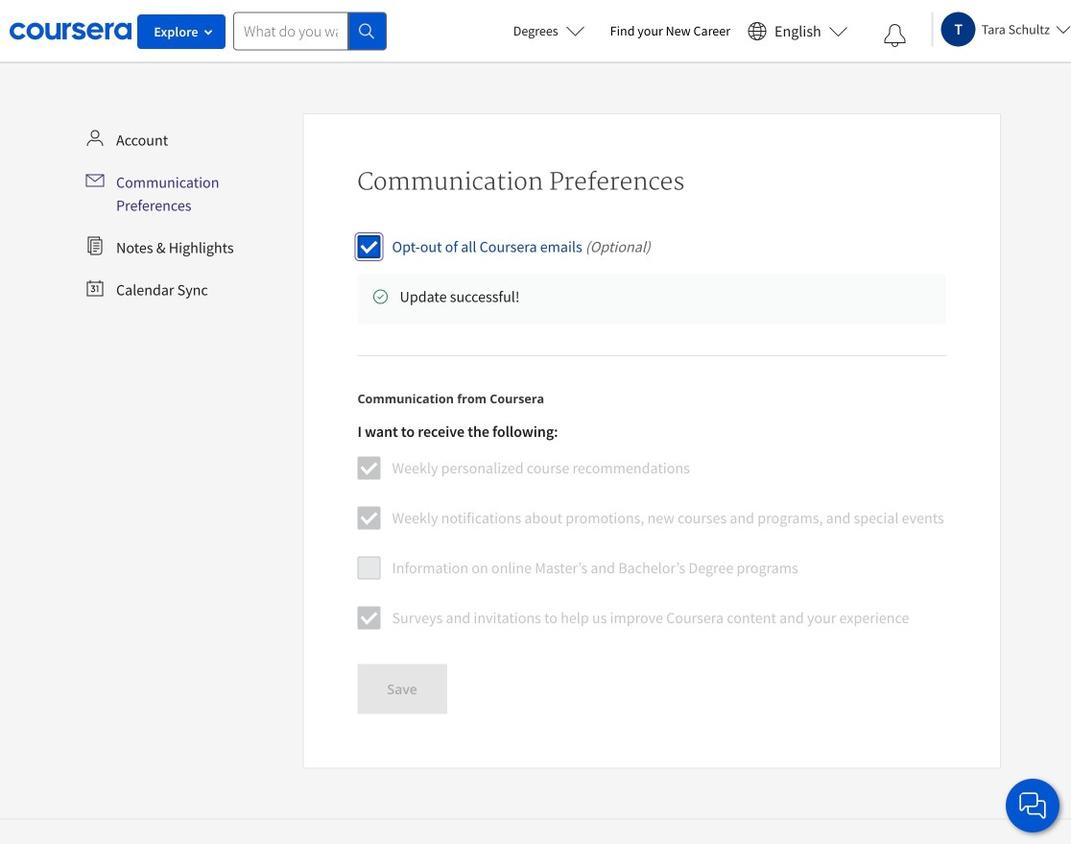 Task type: vqa. For each thing, say whether or not it's contained in the screenshot.
Coursera image
yes



Task type: locate. For each thing, give the bounding box(es) containing it.
None search field
[[233, 12, 387, 50]]

group
[[358, 422, 945, 645]]

menu
[[78, 121, 295, 309]]



Task type: describe. For each thing, give the bounding box(es) containing it.
What do you want to learn? text field
[[233, 12, 349, 50]]

coursera image
[[10, 16, 132, 46]]



